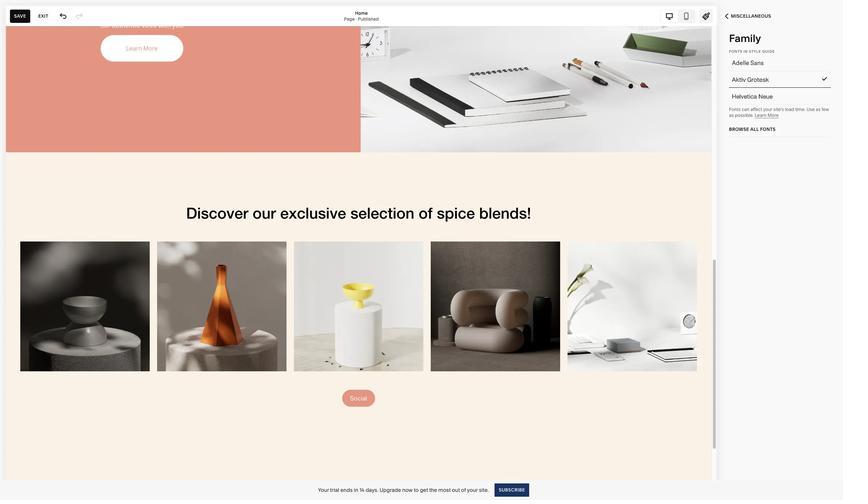 Task type: locate. For each thing, give the bounding box(es) containing it.
in left 14
[[354, 487, 358, 493]]

your trial ends in 14 days. upgrade now to get the most out of your site.
[[318, 487, 489, 493]]

fonts left can in the top right of the page
[[729, 107, 741, 112]]

published
[[358, 16, 379, 22]]

1 vertical spatial as
[[729, 113, 734, 118]]

fonts in style guide
[[729, 49, 775, 53]]

1 horizontal spatial your
[[763, 107, 773, 112]]

tab list
[[661, 10, 695, 22]]

learn more link
[[755, 113, 779, 118]]

1 horizontal spatial as
[[816, 107, 821, 112]]

0 vertical spatial your
[[763, 107, 773, 112]]

0 horizontal spatial as
[[729, 113, 734, 118]]

in
[[744, 49, 748, 53], [354, 487, 358, 493]]

in left style
[[744, 49, 748, 53]]

fonts down family
[[729, 49, 743, 53]]

your up learn more at the right top of the page
[[763, 107, 773, 112]]

1 vertical spatial your
[[467, 487, 478, 493]]

aktiv grotesk image
[[723, 73, 821, 87]]

0 vertical spatial in
[[744, 49, 748, 53]]

1 fonts from the top
[[729, 49, 743, 53]]

site's
[[774, 107, 784, 112]]

1 horizontal spatial in
[[744, 49, 748, 53]]

site.
[[479, 487, 489, 493]]

0 vertical spatial fonts
[[729, 49, 743, 53]]

time.
[[795, 107, 806, 112]]

1 vertical spatial fonts
[[729, 107, 741, 112]]

0 horizontal spatial in
[[354, 487, 358, 493]]

the
[[429, 487, 437, 493]]

fonts
[[729, 49, 743, 53], [729, 107, 741, 112]]

learn
[[755, 113, 767, 118]]

row group
[[721, 36, 839, 137]]

fonts for fonts in style guide
[[729, 49, 743, 53]]

exit button
[[34, 9, 52, 23]]

style
[[749, 49, 761, 53]]

your right of
[[467, 487, 478, 493]]

home
[[355, 10, 368, 16]]

miscellaneous
[[731, 13, 771, 19]]

now
[[402, 487, 413, 493]]

fonts inside 'fonts can affect your site's load time. use as few as possible.'
[[729, 107, 741, 112]]

2 fonts from the top
[[729, 107, 741, 112]]

exit
[[38, 13, 48, 19]]

of
[[461, 487, 466, 493]]

load
[[785, 107, 794, 112]]

as left the few
[[816, 107, 821, 112]]

as
[[816, 107, 821, 112], [729, 113, 734, 118]]

save button
[[10, 9, 30, 23]]

0 horizontal spatial your
[[467, 487, 478, 493]]

ends
[[341, 487, 353, 493]]

your
[[763, 107, 773, 112], [467, 487, 478, 493]]

as left possible.
[[729, 113, 734, 118]]

more
[[768, 113, 779, 118]]

1 vertical spatial in
[[354, 487, 358, 493]]

use
[[807, 107, 815, 112]]



Task type: describe. For each thing, give the bounding box(es) containing it.
home page · published
[[344, 10, 379, 22]]

days.
[[366, 487, 378, 493]]

fonts for fonts can affect your site's load time. use as few as possible.
[[729, 107, 741, 112]]

subscribe
[[499, 487, 525, 493]]

upgrade
[[380, 487, 401, 493]]

fonts
[[760, 127, 776, 132]]

out
[[452, 487, 460, 493]]

possible.
[[735, 113, 754, 118]]

trial
[[330, 487, 339, 493]]

14
[[360, 487, 364, 493]]

few
[[822, 107, 829, 112]]

learn more
[[755, 113, 779, 118]]

row group containing fonts can affect your site's load time. use as few as possible.
[[721, 36, 839, 137]]

subscribe button
[[495, 483, 529, 497]]

all
[[750, 127, 759, 132]]

your
[[318, 487, 329, 493]]

fonts can affect your site's load time. use as few as possible.
[[729, 107, 829, 118]]

family
[[729, 32, 761, 45]]

·
[[356, 16, 357, 22]]

most
[[438, 487, 451, 493]]

0 vertical spatial as
[[816, 107, 821, 112]]

page
[[344, 16, 355, 22]]

browse all fonts
[[729, 127, 776, 132]]

affect
[[751, 107, 762, 112]]

miscellaneous button
[[717, 8, 779, 24]]

browse all fonts button
[[729, 123, 776, 136]]

your inside 'fonts can affect your site's load time. use as few as possible.'
[[763, 107, 773, 112]]

adelle sans image
[[723, 57, 821, 70]]

browse
[[729, 127, 749, 132]]

save
[[14, 13, 26, 19]]

guide
[[762, 49, 775, 53]]

get
[[420, 487, 428, 493]]

can
[[742, 107, 750, 112]]

to
[[414, 487, 419, 493]]

helvetica neue image
[[723, 90, 821, 103]]



Task type: vqa. For each thing, say whether or not it's contained in the screenshot.
Paragraphs's Paragraphs
no



